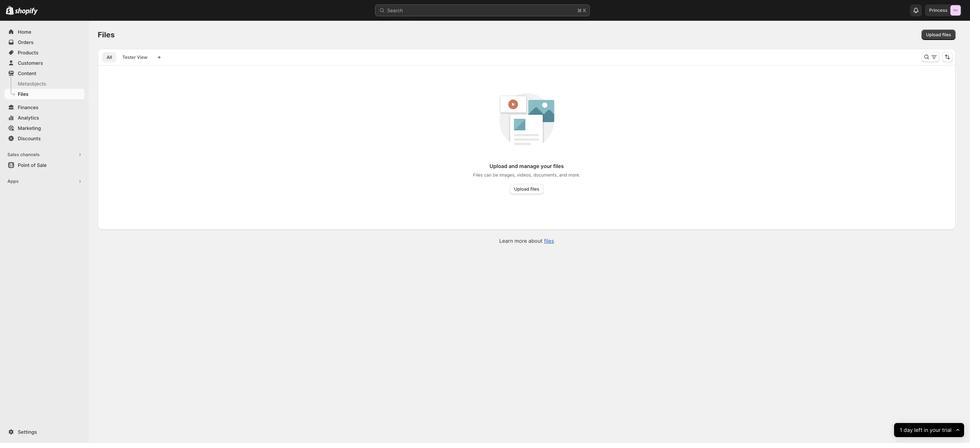 Task type: locate. For each thing, give the bounding box(es) containing it.
0 horizontal spatial upload files
[[514, 186, 539, 192]]

and left more.
[[559, 172, 567, 178]]

documents,
[[533, 172, 558, 178]]

0 vertical spatial upload
[[926, 32, 941, 37]]

files link
[[4, 89, 84, 99]]

1 horizontal spatial upload
[[514, 186, 529, 192]]

marketing link
[[4, 123, 84, 133]]

files can be images, videos, documents, and more.
[[473, 172, 580, 178]]

in
[[924, 427, 928, 433]]

learn more about files
[[499, 238, 554, 244]]

1 vertical spatial upload files
[[514, 186, 539, 192]]

files up all
[[98, 30, 115, 39]]

learn
[[499, 238, 513, 244]]

upload files button
[[922, 30, 956, 40], [510, 184, 544, 194]]

left
[[914, 427, 922, 433]]

0 horizontal spatial your
[[541, 163, 552, 169]]

upload up be
[[490, 163, 507, 169]]

1 vertical spatial your
[[930, 427, 941, 433]]

discounts
[[18, 136, 41, 141]]

day
[[904, 427, 913, 433]]

and
[[509, 163, 518, 169], [559, 172, 567, 178]]

⌘ k
[[578, 7, 586, 13]]

channels
[[20, 152, 40, 157]]

tab list
[[101, 52, 153, 63]]

upload files down princess
[[926, 32, 951, 37]]

1 vertical spatial upload
[[490, 163, 507, 169]]

point of sale
[[18, 162, 47, 168]]

shopify image
[[6, 6, 14, 15], [15, 8, 38, 15]]

upload files button down files can be images, videos, documents, and more.
[[510, 184, 544, 194]]

your right in on the right of the page
[[930, 427, 941, 433]]

files
[[942, 32, 951, 37], [553, 163, 564, 169], [530, 186, 539, 192], [544, 238, 554, 244]]

tester
[[122, 54, 136, 60]]

0 vertical spatial and
[[509, 163, 518, 169]]

princess image
[[951, 5, 961, 16]]

1 day left in your trial
[[900, 427, 952, 433]]

1 vertical spatial files
[[18, 91, 28, 97]]

k
[[583, 7, 586, 13]]

upload down videos,
[[514, 186, 529, 192]]

1 horizontal spatial shopify image
[[15, 8, 38, 15]]

metaobjects
[[18, 81, 46, 87]]

your
[[541, 163, 552, 169], [930, 427, 941, 433]]

sales channels button
[[4, 150, 84, 160]]

0 horizontal spatial upload files button
[[510, 184, 544, 194]]

and up images,
[[509, 163, 518, 169]]

1 horizontal spatial your
[[930, 427, 941, 433]]

all
[[107, 54, 112, 60]]

search
[[387, 7, 403, 13]]

2 horizontal spatial upload
[[926, 32, 941, 37]]

upload down princess
[[926, 32, 941, 37]]

tab list containing all
[[101, 52, 153, 63]]

images,
[[500, 172, 516, 178]]

metaobjects link
[[4, 79, 84, 89]]

1 horizontal spatial files
[[98, 30, 115, 39]]

can
[[484, 172, 492, 178]]

1
[[900, 427, 902, 433]]

all button
[[102, 52, 116, 63]]

upload
[[926, 32, 941, 37], [490, 163, 507, 169], [514, 186, 529, 192]]

customers link
[[4, 58, 84, 68]]

0 vertical spatial files
[[98, 30, 115, 39]]

discounts link
[[4, 133, 84, 144]]

0 vertical spatial upload files
[[926, 32, 951, 37]]

orders link
[[4, 37, 84, 47]]

upload files
[[926, 32, 951, 37], [514, 186, 539, 192]]

apps button
[[4, 176, 84, 187]]

files down metaobjects
[[18, 91, 28, 97]]

your up documents,
[[541, 163, 552, 169]]

upload files button down princess
[[922, 30, 956, 40]]

0 vertical spatial upload files button
[[922, 30, 956, 40]]

0 horizontal spatial files
[[18, 91, 28, 97]]

2 vertical spatial files
[[473, 172, 483, 178]]

finances
[[18, 104, 38, 110]]

files down files can be images, videos, documents, and more.
[[530, 186, 539, 192]]

about
[[529, 238, 543, 244]]

home link
[[4, 27, 84, 37]]

home
[[18, 29, 31, 35]]

upload files down files can be images, videos, documents, and more.
[[514, 186, 539, 192]]

1 horizontal spatial and
[[559, 172, 567, 178]]

sale
[[37, 162, 47, 168]]

be
[[493, 172, 498, 178]]

files left can
[[473, 172, 483, 178]]

2 vertical spatial upload
[[514, 186, 529, 192]]

files
[[98, 30, 115, 39], [18, 91, 28, 97], [473, 172, 483, 178]]

1 horizontal spatial upload files
[[926, 32, 951, 37]]



Task type: vqa. For each thing, say whether or not it's contained in the screenshot.
Upload to the middle
yes



Task type: describe. For each thing, give the bounding box(es) containing it.
0 horizontal spatial upload
[[490, 163, 507, 169]]

files link
[[544, 238, 554, 244]]

0 vertical spatial your
[[541, 163, 552, 169]]

⌘
[[578, 7, 582, 13]]

upload for 'upload files' button to the bottom
[[514, 186, 529, 192]]

sales
[[7, 152, 19, 157]]

tester view link
[[118, 52, 152, 63]]

settings
[[18, 429, 37, 435]]

customers
[[18, 60, 43, 66]]

finances link
[[4, 102, 84, 113]]

marketing
[[18, 125, 41, 131]]

princess
[[929, 7, 948, 13]]

2 horizontal spatial files
[[473, 172, 483, 178]]

view
[[137, 54, 147, 60]]

point of sale button
[[0, 160, 89, 170]]

videos,
[[517, 172, 532, 178]]

content link
[[4, 68, 84, 79]]

files up documents,
[[553, 163, 564, 169]]

orders
[[18, 39, 34, 45]]

products
[[18, 50, 38, 56]]

your inside the 1 day left in your trial dropdown button
[[930, 427, 941, 433]]

analytics
[[18, 115, 39, 121]]

analytics link
[[4, 113, 84, 123]]

0 horizontal spatial and
[[509, 163, 518, 169]]

manage
[[519, 163, 540, 169]]

point of sale link
[[4, 160, 84, 170]]

upload and manage your files
[[490, 163, 564, 169]]

point
[[18, 162, 30, 168]]

more.
[[568, 172, 580, 178]]

content
[[18, 70, 36, 76]]

apps
[[7, 178, 19, 184]]

1 horizontal spatial upload files button
[[922, 30, 956, 40]]

more
[[515, 238, 527, 244]]

1 vertical spatial and
[[559, 172, 567, 178]]

0 horizontal spatial shopify image
[[6, 6, 14, 15]]

of
[[31, 162, 36, 168]]

trial
[[942, 427, 952, 433]]

tester view
[[122, 54, 147, 60]]

files right about
[[544, 238, 554, 244]]

products link
[[4, 47, 84, 58]]

upload for the right 'upload files' button
[[926, 32, 941, 37]]

1 day left in your trial button
[[894, 423, 964, 437]]

files down princess icon on the top of the page
[[942, 32, 951, 37]]

1 vertical spatial upload files button
[[510, 184, 544, 194]]

sales channels
[[7, 152, 40, 157]]

settings link
[[4, 427, 84, 437]]



